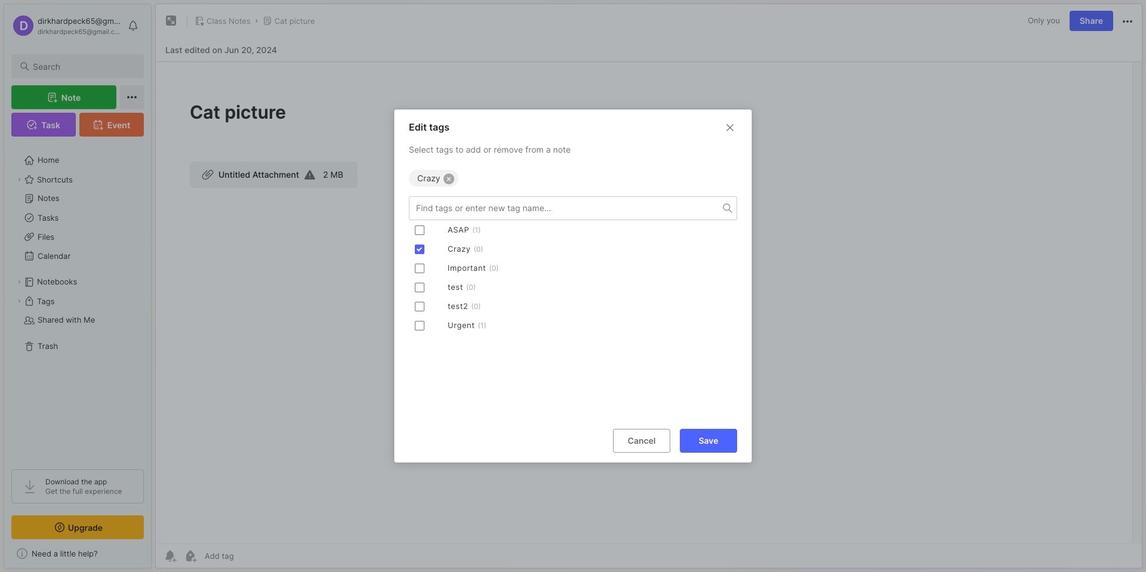 Task type: vqa. For each thing, say whether or not it's contained in the screenshot.
4th row from the top
yes



Task type: locate. For each thing, give the bounding box(es) containing it.
Note Editor text field
[[156, 61, 1142, 544]]

3 row from the top
[[409, 259, 737, 278]]

Select289 checkbox
[[415, 283, 425, 292]]

2 row from the top
[[409, 240, 737, 259]]

Select287 checkbox
[[415, 245, 425, 254]]

row group inside select tags to add or remove from a note element
[[409, 221, 737, 335]]

add a reminder image
[[163, 549, 177, 564]]

none search field inside main element
[[33, 59, 133, 73]]

row
[[409, 221, 737, 240], [409, 240, 737, 259], [409, 259, 737, 278], [409, 278, 737, 297], [409, 297, 737, 316], [409, 316, 737, 335]]

row group
[[409, 221, 737, 335]]

None search field
[[33, 59, 133, 73]]

expand note image
[[164, 14, 179, 28]]



Task type: describe. For each thing, give the bounding box(es) containing it.
Search text field
[[33, 61, 133, 72]]

Find tags or enter new tag name… text field
[[410, 200, 723, 216]]

main element
[[0, 0, 155, 573]]

1 row from the top
[[409, 221, 737, 240]]

note window element
[[155, 4, 1143, 569]]

Select290 checkbox
[[415, 302, 425, 312]]

Select291 checkbox
[[415, 321, 425, 331]]

close image
[[723, 120, 737, 135]]

Select286 checkbox
[[415, 226, 425, 235]]

Select288 checkbox
[[415, 264, 425, 273]]

expand notebooks image
[[16, 279, 23, 286]]

6 row from the top
[[409, 316, 737, 335]]

5 row from the top
[[409, 297, 737, 316]]

select tags to add or remove from a note element
[[395, 165, 752, 420]]

expand tags image
[[16, 298, 23, 305]]

4 row from the top
[[409, 278, 737, 297]]

add tag image
[[183, 549, 198, 564]]



